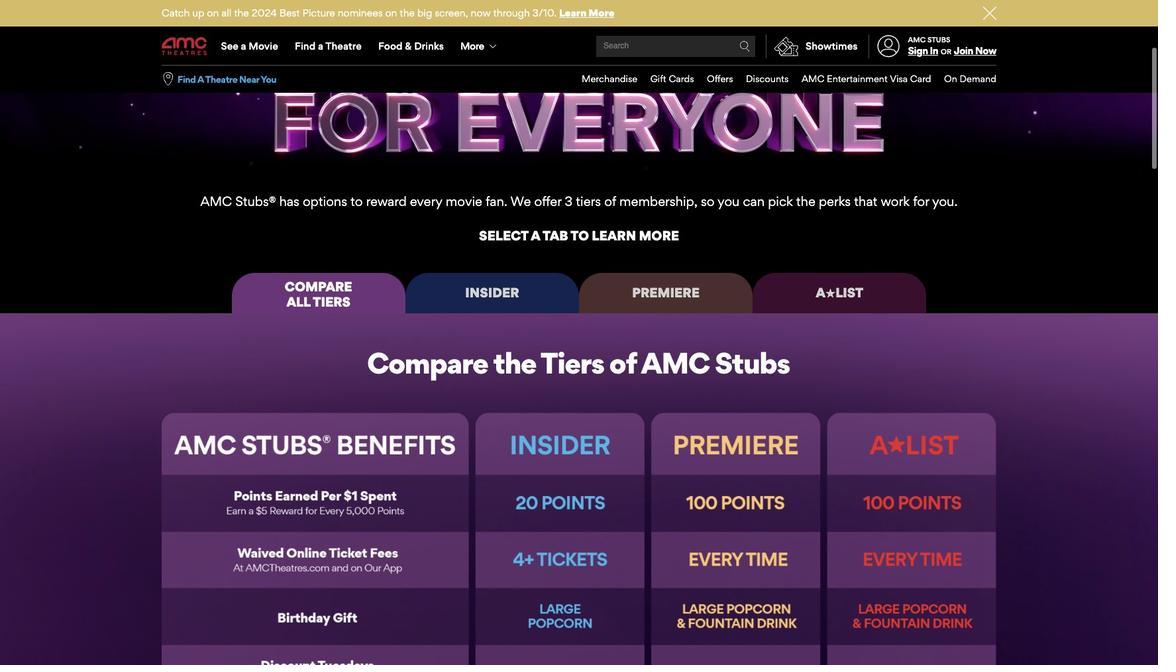 Task type: vqa. For each thing, say whether or not it's contained in the screenshot.
search the AMC website "text box"
yes



Task type: locate. For each thing, give the bounding box(es) containing it.
find a theatre
[[295, 40, 362, 52]]

premiere
[[632, 285, 700, 301]]

more down now
[[461, 40, 484, 52]]

a for theatre
[[318, 40, 323, 52]]

0 vertical spatial menu
[[162, 28, 997, 65]]

0 vertical spatial find
[[295, 40, 316, 52]]

find
[[295, 40, 316, 52], [178, 73, 196, 85]]

cards
[[669, 73, 694, 84]]

membership,
[[620, 194, 698, 210]]

theatre down the nominees
[[326, 40, 362, 52]]

1 vertical spatial a
[[531, 228, 540, 244]]

0 horizontal spatial on
[[207, 7, 219, 19]]

compare all tiers
[[285, 279, 352, 310]]

1 vertical spatial theatre
[[205, 73, 238, 85]]

&
[[405, 40, 412, 52]]

menu containing more
[[162, 28, 997, 65]]

0 vertical spatial more
[[589, 7, 615, 19]]

amc for amc stubs sign in or join now
[[908, 35, 926, 44]]

2 on from the left
[[385, 7, 397, 19]]

a inside button
[[197, 73, 204, 85]]

1 vertical spatial stubs
[[715, 346, 790, 381]]

compare the tiers of amc stubs
[[367, 346, 790, 381]]

0 vertical spatial theatre
[[326, 40, 362, 52]]

1 horizontal spatial a
[[318, 40, 323, 52]]

insider link
[[406, 273, 579, 314]]

1 horizontal spatial theatre
[[326, 40, 362, 52]]

discounts link
[[733, 66, 789, 93]]

0 horizontal spatial a
[[197, 73, 204, 85]]

more right learn
[[589, 7, 615, 19]]

up
[[192, 7, 204, 19]]

theatre
[[326, 40, 362, 52], [205, 73, 238, 85]]

on
[[207, 7, 219, 19], [385, 7, 397, 19]]

0 horizontal spatial theatre
[[205, 73, 238, 85]]

menu containing merchandise
[[569, 66, 997, 93]]

so
[[701, 194, 715, 210]]

food & drinks link
[[370, 28, 452, 65]]

3/10.
[[533, 7, 557, 19]]

1 horizontal spatial find
[[295, 40, 316, 52]]

find inside find a theatre near you button
[[178, 73, 196, 85]]

more
[[639, 228, 679, 244]]

menu
[[162, 28, 997, 65], [569, 66, 997, 93]]

demand
[[960, 73, 997, 84]]

on
[[945, 73, 958, 84]]

amc entertainment visa card
[[802, 73, 932, 84]]

0 horizontal spatial a
[[241, 40, 246, 52]]

sign
[[908, 45, 928, 57]]

1 vertical spatial menu
[[569, 66, 997, 93]]

a
[[197, 73, 204, 85], [531, 228, 540, 244]]

1 a from the left
[[241, 40, 246, 52]]

sign in button
[[908, 45, 939, 57]]

work
[[881, 194, 910, 210]]

premiere link
[[579, 273, 753, 314]]

showtimes image
[[767, 34, 806, 58]]

1 horizontal spatial stubs
[[928, 35, 951, 44]]

see a movie
[[221, 40, 278, 52]]

every
[[410, 194, 443, 210]]

card
[[911, 73, 932, 84]]

the right pick
[[797, 194, 816, 210]]

menu down learn
[[162, 28, 997, 65]]

find for find a theatre near you
[[178, 73, 196, 85]]

stubs
[[928, 35, 951, 44], [715, 346, 790, 381]]

catch up on all the 2024 best picture nominees on the big screen, now through 3/10. learn more
[[162, 7, 615, 19]]

tiers
[[313, 294, 351, 310]]

0 vertical spatial stubs
[[928, 35, 951, 44]]

a for movie
[[241, 40, 246, 52]]

see a movie link
[[213, 28, 287, 65]]

the
[[234, 7, 249, 19], [400, 7, 415, 19], [797, 194, 816, 210], [493, 346, 536, 381]]

more
[[589, 7, 615, 19], [461, 40, 484, 52]]

all
[[222, 7, 232, 19]]

pick
[[768, 194, 793, 210]]

0 horizontal spatial more
[[461, 40, 484, 52]]

amc logo image
[[162, 37, 208, 55], [162, 37, 208, 55]]

on right the nominees
[[385, 7, 397, 19]]

tiers
[[576, 194, 601, 210]]

the left big
[[400, 7, 415, 19]]

that
[[855, 194, 878, 210]]

theatre inside button
[[205, 73, 238, 85]]

close this dialog image
[[1135, 640, 1149, 653]]

movie
[[249, 40, 278, 52]]

a down picture
[[318, 40, 323, 52]]

more button
[[452, 28, 508, 65]]

nominees
[[338, 7, 383, 19]]

a left tab
[[531, 228, 540, 244]]

1 vertical spatial find
[[178, 73, 196, 85]]

find a theatre near you button
[[178, 73, 277, 86]]

0 vertical spatial of
[[605, 194, 616, 210]]

1 horizontal spatial more
[[589, 7, 615, 19]]

join
[[954, 45, 974, 57]]

amc inside "amc stubs sign in or join now"
[[908, 35, 926, 44]]

0 vertical spatial a
[[197, 73, 204, 85]]

of
[[605, 194, 616, 210], [609, 346, 637, 381]]

2024
[[252, 7, 277, 19]]

a★list
[[816, 285, 864, 301]]

in
[[930, 45, 939, 57]]

more inside button
[[461, 40, 484, 52]]

fan.
[[486, 194, 508, 210]]

theatre left near
[[205, 73, 238, 85]]

2 a from the left
[[318, 40, 323, 52]]

a left near
[[197, 73, 204, 85]]

find a theatre link
[[287, 28, 370, 65]]

1 horizontal spatial a
[[531, 228, 540, 244]]

amc stubs® has options to reward every movie fan. we offer 3 tiers of membership, so you can pick the perks that work for you.
[[200, 194, 958, 210]]

amc
[[908, 35, 926, 44], [802, 73, 825, 84], [200, 194, 232, 210], [641, 346, 710, 381]]

0 horizontal spatial find
[[178, 73, 196, 85]]

1 horizontal spatial on
[[385, 7, 397, 19]]

on left all
[[207, 7, 219, 19]]

food & drinks
[[378, 40, 444, 52]]

menu down showtimes image
[[569, 66, 997, 93]]

find inside 'find a theatre' link
[[295, 40, 316, 52]]

showtimes link
[[766, 34, 858, 58]]

search the AMC website text field
[[602, 41, 740, 51]]

find down picture
[[295, 40, 316, 52]]

compare
[[367, 346, 488, 381]]

a for tab
[[531, 228, 540, 244]]

find left near
[[178, 73, 196, 85]]

1 vertical spatial more
[[461, 40, 484, 52]]

visa
[[890, 73, 908, 84]]

a right see
[[241, 40, 246, 52]]



Task type: describe. For each thing, give the bounding box(es) containing it.
find a theatre near you
[[178, 73, 277, 85]]

submit search icon image
[[740, 41, 750, 52]]

select a tab to learn more
[[479, 228, 679, 244]]

join now button
[[954, 45, 997, 57]]

catch
[[162, 7, 190, 19]]

gift cards
[[651, 73, 694, 84]]

we
[[511, 194, 531, 210]]

perks
[[819, 194, 851, 210]]

screen,
[[435, 7, 468, 19]]

amc stubs sign in or join now
[[908, 35, 997, 57]]

offers
[[707, 73, 733, 84]]

or
[[941, 47, 952, 56]]

tab
[[543, 228, 568, 244]]

learn
[[592, 228, 636, 244]]

can
[[743, 194, 765, 210]]

merchandise
[[582, 73, 638, 84]]

best
[[280, 7, 300, 19]]

on demand
[[945, 73, 997, 84]]

to
[[351, 194, 363, 210]]

now
[[976, 45, 997, 57]]

amc stubs image
[[162, 413, 997, 665]]

drinks
[[414, 40, 444, 52]]

reward
[[366, 194, 407, 210]]

tiers
[[541, 346, 604, 381]]

see
[[221, 40, 239, 52]]

stubs inside "amc stubs sign in or join now"
[[928, 35, 951, 44]]

a★list link
[[753, 273, 927, 314]]

gift
[[651, 73, 667, 84]]

you
[[261, 73, 277, 85]]

you.
[[933, 194, 958, 210]]

now
[[471, 7, 491, 19]]

picture
[[303, 7, 335, 19]]

theatre for a
[[205, 73, 238, 85]]

on demand link
[[932, 66, 997, 93]]

offers link
[[694, 66, 733, 93]]

learn more link
[[559, 7, 615, 19]]

discounts
[[746, 73, 789, 84]]

movie
[[446, 194, 483, 210]]

big
[[418, 7, 432, 19]]

gift cards link
[[638, 66, 694, 93]]

learn
[[559, 7, 587, 19]]

amc for amc stubs® has options to reward every movie fan. we offer 3 tiers of membership, so you can pick the perks that work for you.
[[200, 194, 232, 210]]

theatre for a
[[326, 40, 362, 52]]

near
[[239, 73, 259, 85]]

food
[[378, 40, 403, 52]]

you
[[718, 194, 740, 210]]

1 on from the left
[[207, 7, 219, 19]]

entertainment
[[827, 73, 888, 84]]

merchandise link
[[569, 66, 638, 93]]

user profile image
[[870, 35, 908, 57]]

has
[[279, 194, 300, 210]]

all
[[287, 294, 311, 310]]

sign in or join amc stubs element
[[869, 28, 997, 65]]

the left tiers
[[493, 346, 536, 381]]

a for theatre
[[197, 73, 204, 85]]

offer
[[535, 194, 562, 210]]

insider
[[465, 285, 519, 301]]

amc entertainment visa card link
[[789, 66, 932, 93]]

3
[[565, 194, 573, 210]]

0 horizontal spatial stubs
[[715, 346, 790, 381]]

select
[[479, 228, 529, 244]]

through
[[493, 7, 530, 19]]

amc for amc entertainment visa card
[[802, 73, 825, 84]]

stubs®
[[235, 194, 276, 210]]

options
[[303, 194, 347, 210]]

find for find a theatre
[[295, 40, 316, 52]]

compare
[[285, 279, 352, 295]]

the right all
[[234, 7, 249, 19]]

for
[[914, 194, 930, 210]]

showtimes
[[806, 40, 858, 52]]

to
[[571, 228, 589, 244]]

1 vertical spatial of
[[609, 346, 637, 381]]



